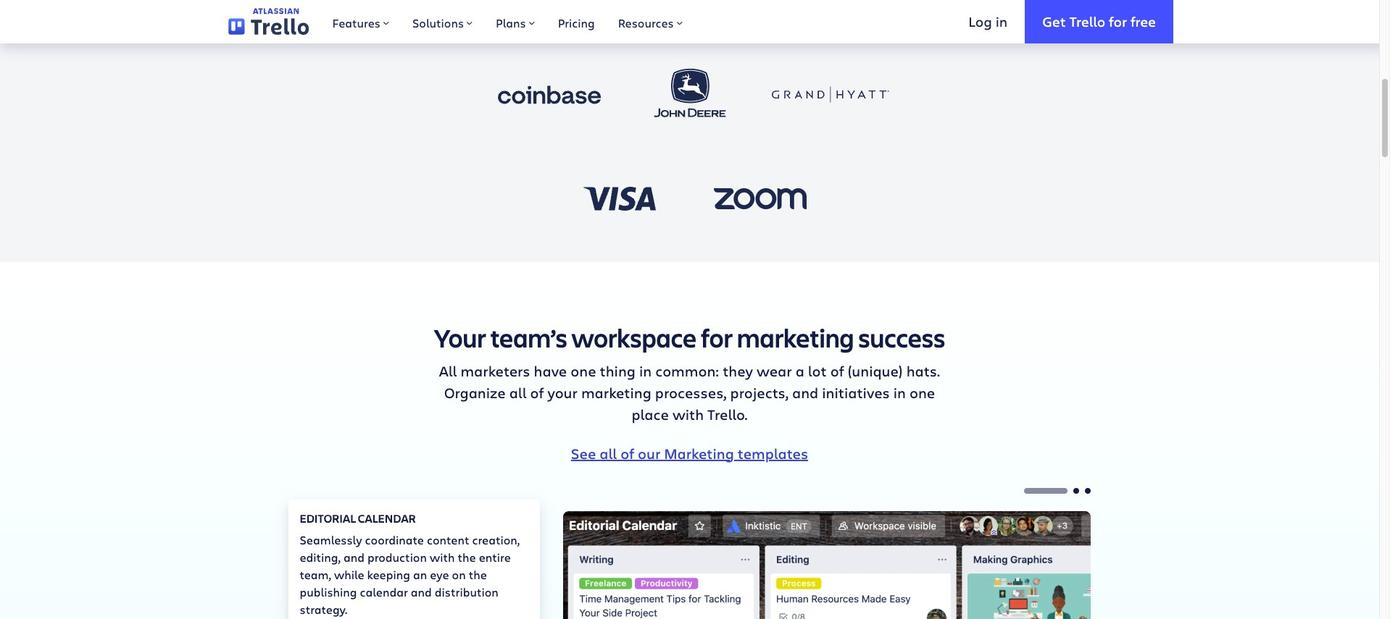 Task type: describe. For each thing, give the bounding box(es) containing it.
workspace
[[572, 320, 697, 355]]

1 vertical spatial marketing
[[581, 383, 652, 403]]

solutions
[[413, 15, 464, 30]]

coinbase logo image
[[490, 66, 608, 124]]

a
[[796, 361, 805, 381]]

templates
[[738, 444, 809, 464]]

done.
[[915, 5, 953, 25]]

all
[[439, 361, 457, 381]]

thing
[[600, 361, 636, 381]]

trello.
[[708, 405, 748, 425]]

1 vertical spatial the
[[469, 567, 487, 583]]

wear
[[757, 361, 792, 381]]

features
[[332, 15, 381, 30]]

entire
[[479, 550, 511, 565]]

1 horizontal spatial for
[[1109, 12, 1128, 30]]

eye
[[430, 567, 449, 583]]

pricing link
[[546, 0, 607, 44]]

who
[[690, 5, 720, 25]]

initiatives
[[822, 383, 890, 403]]

organize
[[444, 383, 506, 403]]

with inside editorial calendar seamlessly coordinate content creation, editing, and production with the entire team, while keeping an eye on the publishing calendar and distribution strategy.
[[430, 550, 455, 565]]

worldwide
[[613, 5, 686, 25]]

1 vertical spatial of
[[530, 383, 544, 403]]

(unique)
[[848, 361, 903, 381]]

2 horizontal spatial in
[[996, 12, 1008, 30]]

editorial calendar seamlessly coordinate content creation, editing, and production with the entire team, while keeping an eye on the publishing calendar and distribution strategy.
[[300, 511, 520, 617]]

solutions button
[[401, 0, 484, 44]]

our
[[638, 444, 661, 464]]

get
[[1043, 12, 1066, 30]]

using
[[750, 5, 787, 25]]

0 horizontal spatial one
[[571, 361, 596, 381]]

get
[[850, 5, 873, 25]]

with inside your team's workspace for marketing success all marketers have one thing in common: they wear a lot of (unique) hats. organize all of your marketing processes, projects, and initiatives in one place with trello.
[[673, 405, 704, 425]]

plans button
[[484, 0, 546, 44]]

all inside your team's workspace for marketing success all marketers have one thing in common: they wear a lot of (unique) hats. organize all of your marketing processes, projects, and initiatives in one place with trello.
[[509, 383, 527, 403]]

log in link
[[952, 0, 1025, 44]]

are
[[724, 5, 746, 25]]

your team's workspace for marketing success all marketers have one thing in common: they wear a lot of (unique) hats. organize all of your marketing processes, projects, and initiatives in one place with trello.
[[434, 320, 946, 425]]

have
[[534, 361, 567, 381]]

your
[[548, 383, 578, 403]]

for inside your team's workspace for marketing success all marketers have one thing in common: they wear a lot of (unique) hats. organize all of your marketing processes, projects, and initiatives in one place with trello.
[[701, 320, 733, 355]]

join over 2,000,000 teams worldwide who are using trello to get more done.
[[427, 5, 953, 25]]

log in
[[969, 12, 1008, 30]]

keeping
[[367, 567, 410, 583]]

zoom logo image
[[701, 169, 819, 227]]

0 vertical spatial marketing
[[737, 320, 854, 355]]

processes,
[[655, 383, 727, 403]]

production
[[368, 550, 427, 565]]



Task type: locate. For each thing, give the bounding box(es) containing it.
an
[[413, 567, 427, 583]]

1 horizontal spatial and
[[411, 585, 432, 600]]

success
[[859, 320, 946, 355]]

get trello for free
[[1043, 12, 1156, 30]]

0 vertical spatial of
[[831, 361, 844, 381]]

all down 'marketers' at the left bottom of the page
[[509, 383, 527, 403]]

1 horizontal spatial one
[[910, 383, 935, 403]]

see
[[571, 444, 596, 464]]

0 horizontal spatial and
[[344, 550, 365, 565]]

1 horizontal spatial of
[[621, 444, 634, 464]]

log
[[969, 12, 992, 30]]

while
[[334, 567, 364, 583]]

with
[[673, 405, 704, 425], [430, 550, 455, 565]]

0 horizontal spatial of
[[530, 383, 544, 403]]

with up eye
[[430, 550, 455, 565]]

the
[[458, 550, 476, 565], [469, 567, 487, 583]]

in
[[996, 12, 1008, 30], [639, 361, 652, 381], [894, 383, 906, 403]]

marketing
[[737, 320, 854, 355], [581, 383, 652, 403]]

plans
[[496, 15, 526, 30]]

1 vertical spatial and
[[344, 550, 365, 565]]

the up on
[[458, 550, 476, 565]]

2 vertical spatial in
[[894, 383, 906, 403]]

the right on
[[469, 567, 487, 583]]

of left our on the left bottom of the page
[[621, 444, 634, 464]]

one
[[571, 361, 596, 381], [910, 383, 935, 403]]

all right see
[[600, 444, 617, 464]]

coordinate
[[365, 533, 424, 548]]

for up they
[[701, 320, 733, 355]]

grand hyatt logo image
[[772, 66, 889, 124]]

0 vertical spatial and
[[793, 383, 819, 403]]

team,
[[300, 567, 331, 583]]

in right thing
[[639, 361, 652, 381]]

0 horizontal spatial for
[[701, 320, 733, 355]]

0 vertical spatial all
[[509, 383, 527, 403]]

see all of our marketing templates link
[[571, 444, 809, 464]]

they
[[723, 361, 753, 381]]

0 horizontal spatial trello
[[790, 5, 828, 25]]

join
[[427, 5, 454, 25]]

marketing up a
[[737, 320, 854, 355]]

over
[[457, 5, 487, 25]]

for left free
[[1109, 12, 1128, 30]]

content
[[427, 533, 469, 548]]

2 vertical spatial and
[[411, 585, 432, 600]]

in right log
[[996, 12, 1008, 30]]

1 vertical spatial one
[[910, 383, 935, 403]]

trello left to
[[790, 5, 828, 25]]

2 horizontal spatial and
[[793, 383, 819, 403]]

place
[[632, 405, 669, 425]]

atlassian trello image
[[228, 8, 309, 35]]

calendar
[[358, 511, 416, 526]]

trello right get
[[1070, 12, 1106, 30]]

teams
[[565, 5, 609, 25]]

and down an
[[411, 585, 432, 600]]

1 horizontal spatial trello
[[1070, 12, 1106, 30]]

and
[[793, 383, 819, 403], [344, 550, 365, 565], [411, 585, 432, 600]]

hats.
[[907, 361, 940, 381]]

to
[[832, 5, 846, 25]]

and down a
[[793, 383, 819, 403]]

1 vertical spatial with
[[430, 550, 455, 565]]

1 vertical spatial in
[[639, 361, 652, 381]]

with down the processes,
[[673, 405, 704, 425]]

0 vertical spatial one
[[571, 361, 596, 381]]

projects,
[[731, 383, 789, 403]]

editorial
[[300, 511, 356, 526]]

and up while
[[344, 550, 365, 565]]

features button
[[321, 0, 401, 44]]

more
[[876, 5, 912, 25]]

1 vertical spatial for
[[701, 320, 733, 355]]

one down the hats.
[[910, 383, 935, 403]]

one up the your
[[571, 361, 596, 381]]

creation,
[[472, 533, 520, 548]]

pricing
[[558, 15, 595, 30]]

free
[[1131, 12, 1156, 30]]

0 vertical spatial in
[[996, 12, 1008, 30]]

calendar
[[360, 585, 408, 600]]

0 vertical spatial for
[[1109, 12, 1128, 30]]

lot
[[808, 361, 827, 381]]

0 vertical spatial the
[[458, 550, 476, 565]]

1 horizontal spatial all
[[600, 444, 617, 464]]

marketers
[[461, 361, 530, 381]]

1 horizontal spatial marketing
[[737, 320, 854, 355]]

resources button
[[607, 0, 694, 44]]

publishing
[[300, 585, 357, 600]]

visa logo image
[[561, 169, 678, 227]]

1 vertical spatial all
[[600, 444, 617, 464]]

1 horizontal spatial with
[[673, 405, 704, 425]]

your
[[434, 320, 486, 355]]

2 vertical spatial of
[[621, 444, 634, 464]]

team's
[[491, 320, 567, 355]]

trello
[[790, 5, 828, 25], [1070, 12, 1106, 30]]

of right lot
[[831, 361, 844, 381]]

strategy.
[[300, 602, 347, 617]]

marketing down thing
[[581, 383, 652, 403]]

0 horizontal spatial marketing
[[581, 383, 652, 403]]

of left the your
[[530, 383, 544, 403]]

all
[[509, 383, 527, 403], [600, 444, 617, 464]]

common:
[[656, 361, 719, 381]]

on
[[452, 567, 466, 583]]

of
[[831, 361, 844, 381], [530, 383, 544, 403], [621, 444, 634, 464]]

0 horizontal spatial all
[[509, 383, 527, 403]]

editing,
[[300, 550, 341, 565]]

1 horizontal spatial in
[[894, 383, 906, 403]]

2,000,000
[[490, 5, 562, 25]]

in down (unique)
[[894, 383, 906, 403]]

get trello for free link
[[1025, 0, 1174, 44]]

marketing
[[664, 444, 734, 464]]

distribution
[[435, 585, 499, 600]]

john deere logo image
[[631, 55, 749, 134]]

for
[[1109, 12, 1128, 30], [701, 320, 733, 355]]

2 horizontal spatial of
[[831, 361, 844, 381]]

see all of our marketing templates
[[571, 444, 809, 464]]

0 horizontal spatial with
[[430, 550, 455, 565]]

and inside your team's workspace for marketing success all marketers have one thing in common: they wear a lot of (unique) hats. organize all of your marketing processes, projects, and initiatives in one place with trello.
[[793, 383, 819, 403]]

0 horizontal spatial in
[[639, 361, 652, 381]]

0 vertical spatial with
[[673, 405, 704, 425]]

resources
[[618, 15, 674, 30]]

seamlessly
[[300, 533, 362, 548]]



Task type: vqa. For each thing, say whether or not it's contained in the screenshot.
only inside Single-Board Guests (2) Single-Board Guests Are Members Of Only One Workspace Board.
no



